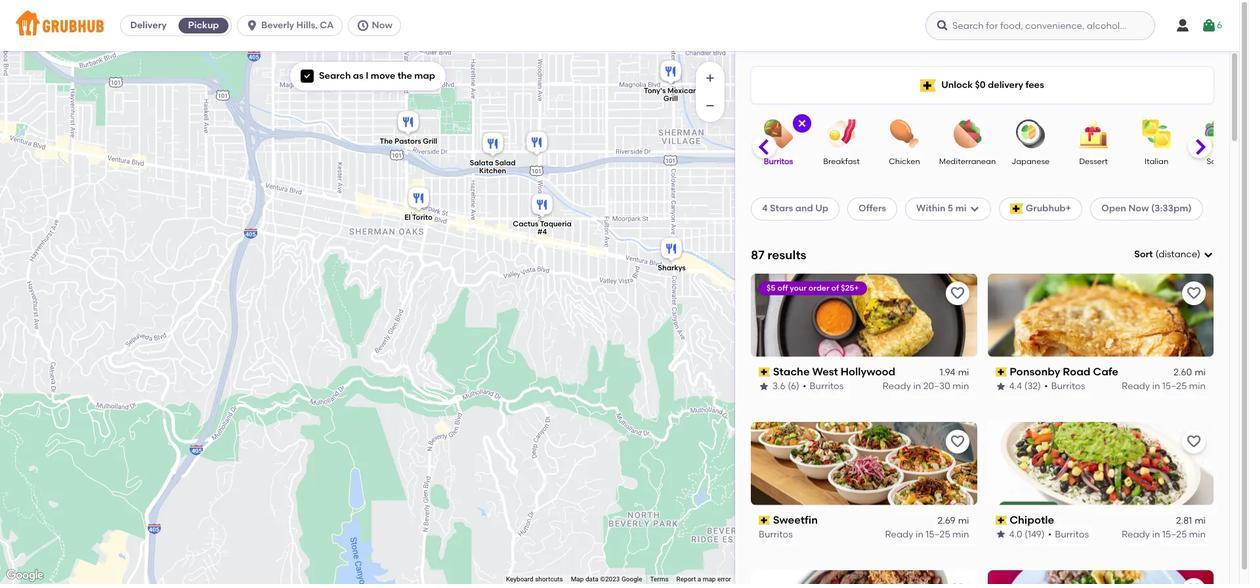 Task type: locate. For each thing, give the bounding box(es) containing it.
grubhub plus flag logo image for unlock $0 delivery fees
[[921, 79, 937, 92]]

0 vertical spatial save this restaurant image
[[950, 286, 966, 301]]

mi right 2.60
[[1196, 367, 1207, 378]]

save this restaurant image
[[950, 286, 966, 301], [950, 582, 966, 585]]

now right the open on the top right of page
[[1129, 203, 1150, 214]]

1 save this restaurant image from the top
[[950, 286, 966, 301]]

mi
[[956, 203, 967, 214], [959, 367, 970, 378], [1196, 367, 1207, 378], [959, 516, 970, 527], [1196, 516, 1207, 527]]

save this restaurant button for ponsonby road cafe logo
[[1183, 282, 1207, 305]]

2.81
[[1177, 516, 1193, 527]]

terms link
[[651, 576, 669, 583]]

ca
[[320, 20, 334, 31]]

star icon image for stache
[[759, 381, 770, 392]]

•
[[803, 381, 807, 392], [1045, 381, 1049, 392], [1049, 529, 1052, 540]]

el torito image
[[406, 185, 432, 214]]

0 horizontal spatial subscription pass image
[[759, 516, 771, 525]]

1 vertical spatial save this restaurant image
[[950, 582, 966, 585]]

2 subscription pass image from the left
[[996, 368, 1008, 377]]

your
[[790, 284, 807, 293]]

min down 2.69 mi
[[953, 529, 970, 540]]

within 5 mi
[[917, 203, 967, 214]]

salata salad kitchen
[[470, 159, 516, 175]]

grill inside tony's mexican grill
[[664, 95, 678, 103]]

subscription pass image left the chipotle
[[996, 516, 1008, 525]]

min down the 2.60 mi
[[1190, 381, 1207, 392]]

• burritos down ponsonby road cafe
[[1045, 381, 1086, 392]]

map data ©2023 google
[[571, 576, 643, 583]]

0 horizontal spatial now
[[372, 20, 393, 31]]

1 vertical spatial map
[[703, 576, 716, 583]]

now
[[372, 20, 393, 31], [1129, 203, 1150, 214]]

and
[[796, 203, 814, 214]]

ready in 15–25 min down 2.81
[[1123, 529, 1207, 540]]

87 results
[[751, 247, 807, 262]]

ponsonby road cafe
[[1010, 366, 1119, 378]]

subscription pass image for sweetfin
[[759, 516, 771, 525]]

1 horizontal spatial grubhub plus flag logo image
[[1011, 204, 1024, 214]]

taqueria
[[540, 220, 572, 229]]

beverly
[[261, 20, 294, 31]]

subscription pass image left ponsonby
[[996, 368, 1008, 377]]

in for chipotle
[[1153, 529, 1161, 540]]

grubhub plus flag logo image
[[921, 79, 937, 92], [1011, 204, 1024, 214]]

burritos image
[[756, 120, 802, 148]]

sharkys image
[[659, 236, 685, 265]]

chicken
[[889, 157, 921, 166]]

star icon image left 4.0
[[996, 530, 1007, 540]]

order
[[809, 284, 830, 293]]

15–25 down 2.69
[[926, 529, 951, 540]]

report a map error
[[677, 576, 732, 583]]

search as i move the map
[[319, 70, 436, 81]]

grill
[[664, 95, 678, 103], [423, 137, 438, 146]]

ponsonby road cafe logo image
[[988, 274, 1215, 357]]

1 horizontal spatial subscription pass image
[[996, 516, 1008, 525]]

1 horizontal spatial grill
[[664, 95, 678, 103]]

subscription pass image for stache west hollywood
[[759, 368, 771, 377]]

$25+
[[842, 284, 860, 293]]

min down 2.81 mi
[[1190, 529, 1207, 540]]

0 vertical spatial map
[[415, 70, 436, 81]]

svg image left beverly
[[246, 19, 259, 32]]

4.0
[[1010, 529, 1023, 540]]

15–25 for sweetfin
[[926, 529, 951, 540]]

1 subscription pass image from the left
[[759, 368, 771, 377]]

svg image right ca
[[356, 19, 369, 32]]

map right a
[[703, 576, 716, 583]]

min for stache west hollywood
[[953, 381, 970, 392]]

subscription pass image
[[759, 516, 771, 525], [996, 516, 1008, 525]]

offers
[[859, 203, 887, 214]]

now inside button
[[372, 20, 393, 31]]

baja fresh logo image
[[751, 571, 978, 585]]

(
[[1156, 249, 1159, 260]]

15–25 for ponsonby road cafe
[[1163, 381, 1188, 392]]

• burritos down west
[[803, 381, 844, 392]]

save this restaurant image up the checkout
[[1187, 434, 1203, 450]]

2.81 mi
[[1177, 516, 1207, 527]]

the pastors grill
[[380, 137, 438, 146]]

plus icon image
[[704, 72, 717, 85]]

grill for pastors
[[423, 137, 438, 146]]

svg image inside the now button
[[356, 19, 369, 32]]

0 vertical spatial grubhub plus flag logo image
[[921, 79, 937, 92]]

1 subscription pass image from the left
[[759, 516, 771, 525]]

0 horizontal spatial subscription pass image
[[759, 368, 771, 377]]

15–25
[[1163, 381, 1188, 392], [926, 529, 951, 540], [1163, 529, 1188, 540]]

map
[[415, 70, 436, 81], [703, 576, 716, 583]]

save this restaurant image down )
[[1187, 286, 1203, 301]]

grill down tony's mexican grill "icon" at right
[[664, 95, 678, 103]]

subscription pass image left stache
[[759, 368, 771, 377]]

ready in 15–25 min down 2.60
[[1123, 381, 1207, 392]]

2 save this restaurant image from the top
[[950, 582, 966, 585]]

• right (32)
[[1045, 381, 1049, 392]]

1 vertical spatial now
[[1129, 203, 1150, 214]]

open
[[1102, 203, 1127, 214]]

italian image
[[1134, 120, 1180, 148]]

ready in 15–25 min
[[1123, 381, 1207, 392], [886, 529, 970, 540], [1123, 529, 1207, 540]]

mi right 2.81
[[1196, 516, 1207, 527]]

tony's
[[644, 87, 666, 95]]

0 vertical spatial grill
[[664, 95, 678, 103]]

unlock
[[942, 79, 974, 91]]

mi for sweetfin
[[959, 516, 970, 527]]

burritos down west
[[810, 381, 844, 392]]

svg image inside 6 button
[[1202, 18, 1218, 33]]

stache west hollywood logo image
[[751, 274, 978, 357]]

main navigation navigation
[[0, 0, 1240, 51]]

None field
[[1135, 248, 1215, 262]]

subscription pass image
[[759, 368, 771, 377], [996, 368, 1008, 377]]

tony's mexican grill
[[644, 87, 698, 103]]

burritos right (149)
[[1056, 529, 1090, 540]]

up
[[816, 203, 829, 214]]

grubhub plus flag logo image left unlock
[[921, 79, 937, 92]]

grubhub+
[[1027, 203, 1072, 214]]

• burritos
[[803, 381, 844, 392], [1045, 381, 1086, 392], [1049, 529, 1090, 540]]

sweetfin logo image
[[751, 422, 978, 506]]

grill for mexican
[[664, 95, 678, 103]]

svg image left search
[[303, 72, 311, 80]]

1 vertical spatial grill
[[423, 137, 438, 146]]

ready for stache west hollywood
[[883, 381, 912, 392]]

save this restaurant image down 20–30
[[950, 434, 966, 450]]

burritos down ponsonby road cafe
[[1052, 381, 1086, 392]]

svg image inside beverly hills, ca button
[[246, 19, 259, 32]]

15–25 down 2.60
[[1163, 381, 1188, 392]]

2 subscription pass image from the left
[[996, 516, 1008, 525]]

star icon image
[[759, 381, 770, 392], [996, 381, 1007, 392], [996, 530, 1007, 540]]

1 horizontal spatial now
[[1129, 203, 1150, 214]]

map region
[[0, 0, 866, 585]]

beverly hills, ca
[[261, 20, 334, 31]]

1 horizontal spatial subscription pass image
[[996, 368, 1008, 377]]

min down the 1.94 mi
[[953, 381, 970, 392]]

• right (6)
[[803, 381, 807, 392]]

0 vertical spatial now
[[372, 20, 393, 31]]

star icon image left 4.4
[[996, 381, 1007, 392]]

svg image
[[1176, 18, 1192, 33], [1202, 18, 1218, 33], [797, 118, 808, 129], [970, 204, 980, 214], [1204, 250, 1215, 260]]

4.0 (149)
[[1010, 529, 1046, 540]]

the
[[398, 70, 413, 81]]

ready in 15–25 min down 2.69
[[886, 529, 970, 540]]

of
[[832, 284, 840, 293]]

svg image
[[246, 19, 259, 32], [356, 19, 369, 32], [937, 19, 950, 32], [303, 72, 311, 80]]

0 horizontal spatial grubhub plus flag logo image
[[921, 79, 937, 92]]

map
[[571, 576, 584, 583]]

save this restaurant image for sweetfin
[[950, 434, 966, 450]]

now up "move"
[[372, 20, 393, 31]]

svg image for now
[[356, 19, 369, 32]]

©2023
[[600, 576, 620, 583]]

a
[[698, 576, 702, 583]]

15–25 down 2.81
[[1163, 529, 1188, 540]]

svg image for beverly hills, ca
[[246, 19, 259, 32]]

2.60
[[1174, 367, 1193, 378]]

grubhub plus flag logo image left grubhub+
[[1011, 204, 1024, 214]]

i
[[366, 70, 369, 81]]

burritos
[[764, 157, 794, 166], [810, 381, 844, 392], [1052, 381, 1086, 392], [759, 529, 793, 540], [1056, 529, 1090, 540]]

save this restaurant image
[[1187, 286, 1203, 301], [950, 434, 966, 450], [1187, 434, 1203, 450], [1187, 582, 1203, 585]]

stache
[[774, 366, 810, 378]]

west
[[813, 366, 839, 378]]

• for ponsonby
[[1045, 381, 1049, 392]]

$5
[[767, 284, 776, 293]]

subscription pass image left 'sweetfin'
[[759, 516, 771, 525]]

hills,
[[297, 20, 318, 31]]

salata
[[470, 159, 494, 167]]

the
[[380, 137, 393, 146]]

grill right pastors
[[423, 137, 438, 146]]

sharkys
[[658, 264, 686, 273]]

distance
[[1159, 249, 1198, 260]]

burritos for ponsonby road cafe
[[1052, 381, 1086, 392]]

(3:33pm)
[[1152, 203, 1193, 214]]

mi right 1.94
[[959, 367, 970, 378]]

sergs kitchen image
[[524, 129, 550, 158]]

japanese
[[1012, 157, 1050, 166]]

hollywood
[[841, 366, 896, 378]]

results
[[768, 247, 807, 262]]

mi right 2.69
[[959, 516, 970, 527]]

star icon image left 3.6
[[759, 381, 770, 392]]

min for sweetfin
[[953, 529, 970, 540]]

salata salad kitchen image
[[480, 131, 506, 160]]

tony's mexican grill image
[[658, 58, 684, 87]]

ponsonby
[[1010, 366, 1061, 378]]

salads
[[1207, 157, 1233, 166]]

map right the
[[415, 70, 436, 81]]

1.94
[[940, 367, 956, 378]]

in
[[914, 381, 922, 392], [1153, 381, 1161, 392], [916, 529, 924, 540], [1153, 529, 1161, 540]]

chipotle
[[1010, 514, 1055, 527]]

4 stars and up
[[763, 203, 829, 214]]

1 vertical spatial grubhub plus flag logo image
[[1011, 204, 1024, 214]]

the pastors grill image
[[395, 109, 422, 138]]

0 horizontal spatial grill
[[423, 137, 438, 146]]

• burritos for west
[[803, 381, 844, 392]]

mediterranean image
[[945, 120, 991, 148]]

delivery button
[[121, 15, 176, 36]]

pickup button
[[176, 15, 231, 36]]

minus icon image
[[704, 99, 717, 112]]

save this restaurant button for chipotle logo
[[1183, 430, 1207, 454]]



Task type: describe. For each thing, give the bounding box(es) containing it.
$5 off your order of $25+
[[767, 284, 860, 293]]

delivery
[[989, 79, 1024, 91]]

beverly hills, ca button
[[237, 15, 348, 36]]

japanese image
[[1008, 120, 1054, 148]]

report
[[677, 576, 696, 583]]

mi for ponsonby road cafe
[[1196, 367, 1207, 378]]

• burritos for road
[[1045, 381, 1086, 392]]

sort
[[1135, 249, 1154, 260]]

to
[[1137, 496, 1147, 507]]

keyboard
[[506, 576, 534, 583]]

burritos down burritos image
[[764, 157, 794, 166]]

terms
[[651, 576, 669, 583]]

road
[[1064, 366, 1091, 378]]

4
[[763, 203, 768, 214]]

delivery
[[130, 20, 167, 31]]

save this restaurant button for beverly hills mercantile and liqour logo at the bottom right
[[1183, 578, 1207, 585]]

in for sweetfin
[[916, 529, 924, 540]]

grubhub plus flag logo image for grubhub+
[[1011, 204, 1024, 214]]

(32)
[[1025, 381, 1042, 392]]

15–25 for chipotle
[[1163, 529, 1188, 540]]

google image
[[3, 568, 47, 585]]

mi for chipotle
[[1196, 516, 1207, 527]]

chipotle logo image
[[988, 422, 1215, 506]]

min for ponsonby road cafe
[[1190, 381, 1207, 392]]

shortcuts
[[535, 576, 563, 583]]

svg image for search as i move the map
[[303, 72, 311, 80]]

mi right 5
[[956, 203, 967, 214]]

(6)
[[788, 381, 800, 392]]

beverly hills mercantile and liqour logo image
[[988, 571, 1215, 585]]

5
[[948, 203, 954, 214]]

dessert image
[[1071, 120, 1117, 148]]

el torito cactus taqueria #4
[[405, 213, 572, 236]]

4.4
[[1010, 381, 1023, 392]]

$0
[[976, 79, 986, 91]]

6
[[1218, 20, 1223, 31]]

3.6
[[773, 381, 786, 392]]

save this restaurant button for 'sweetfin logo'
[[946, 430, 970, 454]]

mexican
[[668, 87, 698, 95]]

1.94 mi
[[940, 367, 970, 378]]

salad
[[495, 159, 516, 167]]

breakfast image
[[819, 120, 865, 148]]

)
[[1198, 249, 1201, 260]]

ready in 15–25 min for ponsonby road cafe
[[1123, 381, 1207, 392]]

3.6 (6)
[[773, 381, 800, 392]]

dessert
[[1080, 157, 1109, 166]]

4.4 (32)
[[1010, 381, 1042, 392]]

salads image
[[1197, 120, 1243, 148]]

svg image up unlock
[[937, 19, 950, 32]]

unlock $0 delivery fees
[[942, 79, 1045, 91]]

burritos for chipotle
[[1056, 529, 1090, 540]]

1 horizontal spatial map
[[703, 576, 716, 583]]

proceed to checkout
[[1097, 496, 1193, 507]]

ready for sweetfin
[[886, 529, 914, 540]]

chicken image
[[882, 120, 928, 148]]

cactus taqueria #4 image
[[529, 192, 556, 221]]

off
[[778, 284, 788, 293]]

• for stache
[[803, 381, 807, 392]]

as
[[353, 70, 364, 81]]

0 horizontal spatial map
[[415, 70, 436, 81]]

torito
[[413, 213, 433, 222]]

2.69
[[938, 516, 956, 527]]

pastors
[[395, 137, 421, 146]]

20–30
[[924, 381, 951, 392]]

burritos for stache west hollywood
[[810, 381, 844, 392]]

in for stache west hollywood
[[914, 381, 922, 392]]

ready in 15–25 min for sweetfin
[[886, 529, 970, 540]]

save this restaurant button for baja fresh logo
[[946, 578, 970, 585]]

in for ponsonby road cafe
[[1153, 381, 1161, 392]]

mediterranean
[[940, 157, 997, 166]]

• right (149)
[[1049, 529, 1052, 540]]

ready in 20–30 min
[[883, 381, 970, 392]]

kitchen
[[479, 167, 507, 175]]

fees
[[1026, 79, 1045, 91]]

sweetfin
[[774, 514, 818, 527]]

sort ( distance )
[[1135, 249, 1201, 260]]

2.69 mi
[[938, 516, 970, 527]]

• burritos right (149)
[[1049, 529, 1090, 540]]

save this restaurant image down 2.81 mi
[[1187, 582, 1203, 585]]

checkout
[[1149, 496, 1193, 507]]

mi for stache west hollywood
[[959, 367, 970, 378]]

error
[[718, 576, 732, 583]]

search
[[319, 70, 351, 81]]

save this restaurant image for chipotle
[[1187, 434, 1203, 450]]

stars
[[770, 203, 794, 214]]

stache west hollywood
[[774, 366, 896, 378]]

open now (3:33pm)
[[1102, 203, 1193, 214]]

(149)
[[1025, 529, 1046, 540]]

Search for food, convenience, alcohol... search field
[[926, 11, 1156, 40]]

#4
[[538, 228, 547, 236]]

burritos down 'sweetfin'
[[759, 529, 793, 540]]

proceed to checkout button
[[1057, 490, 1233, 514]]

subscription pass image for ponsonby road cafe
[[996, 368, 1008, 377]]

subscription pass image for chipotle
[[996, 516, 1008, 525]]

6 button
[[1202, 14, 1223, 37]]

save this restaurant image inside button
[[950, 582, 966, 585]]

data
[[586, 576, 599, 583]]

now button
[[348, 15, 406, 36]]

min for chipotle
[[1190, 529, 1207, 540]]

none field containing sort
[[1135, 248, 1215, 262]]

ready for ponsonby road cafe
[[1123, 381, 1151, 392]]

keyboard shortcuts
[[506, 576, 563, 583]]

move
[[371, 70, 396, 81]]

star icon image for ponsonby
[[996, 381, 1007, 392]]

italian
[[1145, 157, 1169, 166]]

ready in 15–25 min for chipotle
[[1123, 529, 1207, 540]]

save this restaurant image for ponsonby road cafe
[[1187, 286, 1203, 301]]

ready for chipotle
[[1123, 529, 1151, 540]]

el
[[405, 213, 411, 222]]

cactus
[[513, 220, 539, 229]]

google
[[622, 576, 643, 583]]

cafe
[[1094, 366, 1119, 378]]



Task type: vqa. For each thing, say whether or not it's contained in the screenshot.
2023
no



